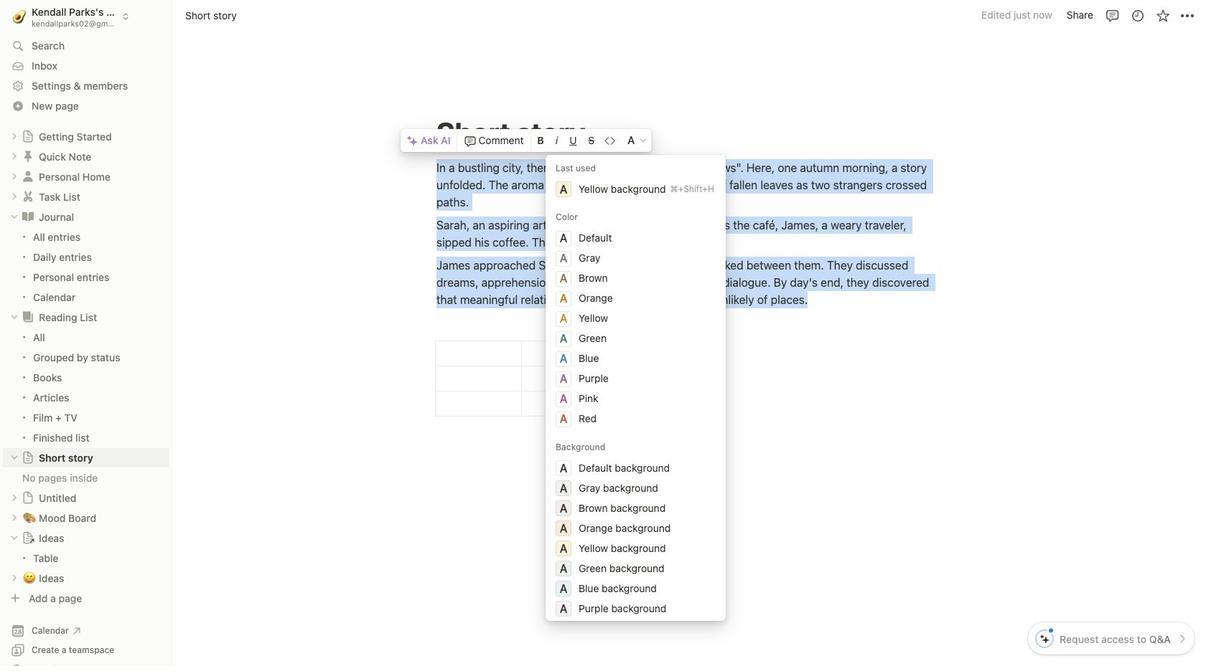 Task type: locate. For each thing, give the bounding box(es) containing it.
0 vertical spatial group
[[0, 227, 172, 307]]

change page icon image
[[21, 210, 35, 224], [21, 310, 35, 325], [22, 452, 34, 465], [22, 532, 34, 545]]

🥑 image
[[12, 7, 26, 25]]

menu
[[545, 155, 725, 664]]

favorite image
[[1155, 8, 1170, 23]]

group
[[0, 227, 172, 307], [0, 328, 172, 448]]

updates image
[[1130, 8, 1145, 23]]

1 vertical spatial group
[[0, 328, 172, 448]]

1 group from the top
[[0, 227, 172, 307]]



Task type: describe. For each thing, give the bounding box(es) containing it.
2 group from the top
[[0, 328, 172, 448]]

comments image
[[1105, 8, 1120, 23]]



Task type: vqa. For each thing, say whether or not it's contained in the screenshot.
second group from the bottom of the page
yes



